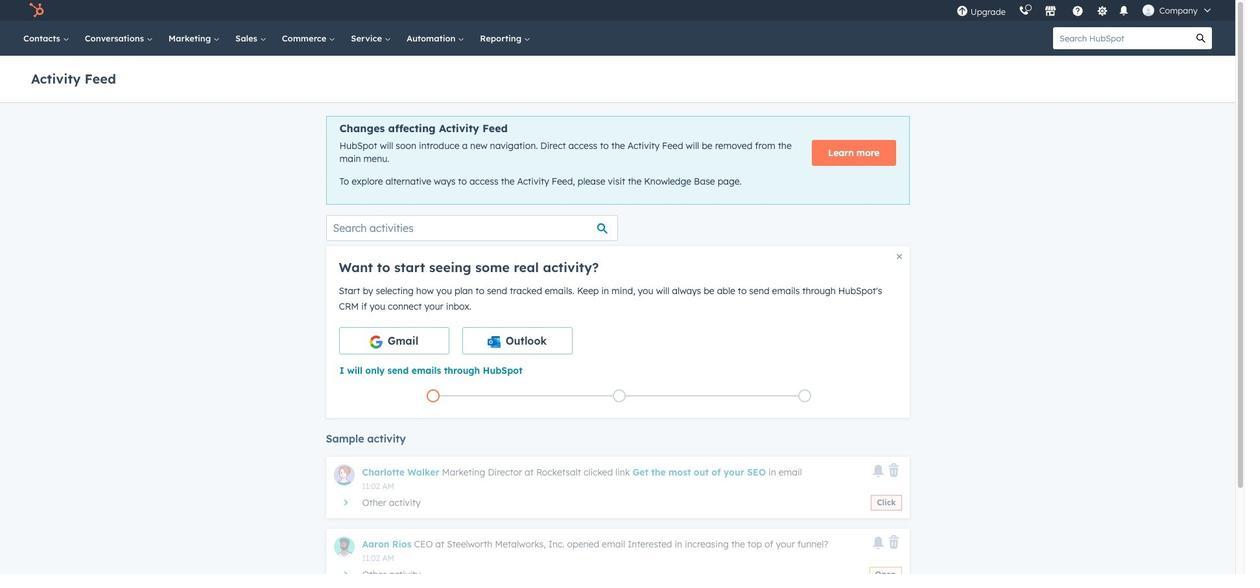 Task type: describe. For each thing, give the bounding box(es) containing it.
Search HubSpot search field
[[1054, 27, 1190, 49]]



Task type: locate. For each thing, give the bounding box(es) containing it.
onboarding.steps.sendtrackedemailingmail.title image
[[616, 393, 622, 401]]

onboarding.steps.finalstep.title image
[[802, 393, 808, 401]]

close image
[[897, 254, 902, 259]]

Search activities search field
[[326, 215, 618, 241]]

list
[[340, 387, 898, 405]]

None checkbox
[[339, 327, 449, 355], [462, 327, 573, 355], [339, 327, 449, 355], [462, 327, 573, 355]]

jacob simon image
[[1143, 5, 1155, 16]]

menu
[[950, 0, 1220, 21]]

marketplaces image
[[1045, 6, 1057, 18]]



Task type: vqa. For each thing, say whether or not it's contained in the screenshot.
'Search app name or business need...' search box
no



